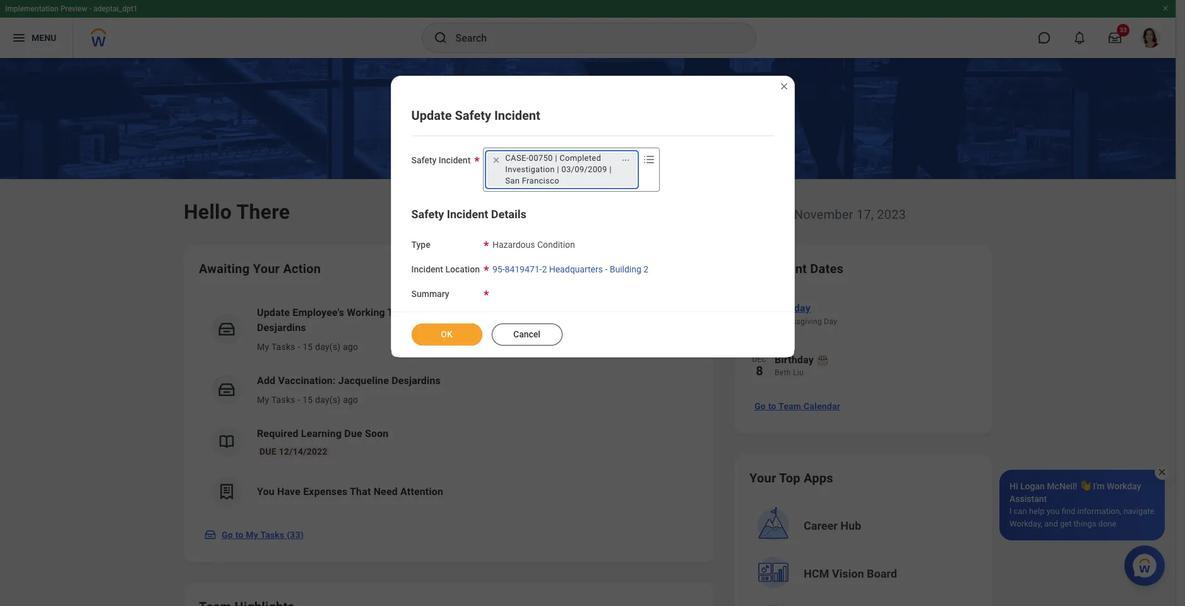 Task type: describe. For each thing, give the bounding box(es) containing it.
2 2 from the left
[[644, 264, 649, 275]]

1 vertical spatial due
[[260, 447, 277, 457]]

2023
[[877, 207, 906, 222]]

i'm
[[1094, 482, 1105, 492]]

23
[[752, 312, 767, 327]]

important
[[750, 261, 807, 277]]

action
[[283, 261, 321, 277]]

95-
[[493, 264, 505, 275]]

your top apps
[[750, 471, 834, 486]]

go to team calendar button
[[750, 394, 846, 419]]

update for update employee's working time: request flexible work arrangement: jacqueline desjardins
[[257, 307, 290, 319]]

inbox image
[[204, 529, 217, 542]]

dashboard expenses image
[[217, 483, 236, 502]]

get
[[1060, 520, 1072, 529]]

implementation
[[5, 4, 59, 13]]

workday
[[1107, 482, 1142, 492]]

need
[[374, 486, 398, 498]]

ok
[[441, 330, 453, 340]]

assistant
[[1010, 495, 1047, 505]]

1 15 from the top
[[303, 342, 313, 352]]

notifications large image
[[1074, 32, 1086, 44]]

done.
[[1099, 520, 1119, 529]]

case-00750 | completed investigation | 03/09/2009 | san francisco
[[505, 153, 612, 186]]

mcneil!
[[1047, 482, 1078, 492]]

🎂
[[817, 354, 829, 366]]

attention
[[400, 486, 444, 498]]

adeptai_dpt1
[[94, 4, 138, 13]]

desjardins inside update employee's working time: request flexible work arrangement: jacqueline desjardins
[[257, 322, 306, 334]]

hcm
[[804, 568, 830, 581]]

you have expenses that need attention
[[257, 486, 444, 498]]

location
[[446, 264, 480, 275]]

(33)
[[287, 531, 304, 541]]

hello there
[[184, 200, 290, 224]]

thanksgiving
[[775, 318, 822, 327]]

- inside safety incident details "group"
[[605, 264, 608, 275]]

case-00750 | completed investigation | 03/09/2009 | san francisco, press delete to clear value. option
[[488, 153, 637, 187]]

logan
[[1021, 482, 1045, 492]]

1 vertical spatial my
[[257, 395, 269, 406]]

arrangement:
[[523, 307, 586, 319]]

safety incident details button
[[412, 208, 527, 221]]

hi
[[1010, 482, 1019, 492]]

03/09/2009
[[562, 165, 607, 174]]

1 inbox image from the top
[[217, 320, 236, 339]]

you
[[1047, 507, 1060, 517]]

17,
[[857, 207, 874, 222]]

holiday thanksgiving day
[[775, 303, 838, 327]]

1 horizontal spatial desjardins
[[392, 375, 441, 387]]

birthday
[[775, 354, 814, 366]]

safety incident details group
[[412, 207, 774, 301]]

jacqueline inside update employee's working time: request flexible work arrangement: jacqueline desjardins
[[589, 307, 640, 319]]

hi logan mcneil! 👋 i'm workday assistant i can help you find information, navigate workday, and get things done.
[[1010, 482, 1155, 529]]

working
[[347, 307, 385, 319]]

due 12/14/2022
[[260, 447, 328, 457]]

0 vertical spatial your
[[253, 261, 280, 277]]

- up vaccination:
[[298, 342, 300, 352]]

dates
[[811, 261, 844, 277]]

my inside button
[[246, 531, 258, 541]]

go for go to my tasks (33)
[[222, 531, 233, 541]]

hazardous condition
[[493, 240, 575, 250]]

awaiting
[[199, 261, 250, 277]]

important dates element
[[750, 293, 977, 392]]

request
[[417, 307, 455, 319]]

you have expenses that need attention button
[[199, 467, 699, 518]]

employee's
[[293, 307, 344, 319]]

implementation preview -   adeptai_dpt1 banner
[[0, 0, 1176, 58]]

95-8419471-2    headquarters - building 2 link
[[493, 262, 649, 275]]

dec
[[752, 356, 767, 364]]

1 my tasks - 15 day(s) ago from the top
[[257, 342, 358, 352]]

hcm vision board
[[804, 568, 898, 581]]

beth
[[775, 369, 791, 378]]

i
[[1010, 507, 1012, 517]]

book open image
[[217, 433, 236, 452]]

completed
[[560, 153, 601, 163]]

ok button
[[412, 324, 482, 346]]

00750
[[529, 153, 553, 163]]

time:
[[388, 307, 414, 319]]

important dates
[[750, 261, 844, 277]]

to for my
[[235, 531, 244, 541]]

learning
[[301, 428, 342, 440]]

navigate
[[1124, 507, 1155, 517]]

career hub
[[804, 520, 862, 533]]

- down vaccination:
[[298, 395, 300, 406]]

| right 00750
[[555, 153, 558, 163]]

workday,
[[1010, 520, 1043, 529]]

search image
[[433, 30, 448, 45]]

team
[[779, 402, 802, 412]]

vaccination:
[[278, 375, 336, 387]]

birthday 🎂 beth liu
[[775, 354, 829, 378]]

prompts image
[[642, 152, 657, 167]]

headquarters
[[549, 264, 603, 275]]

awaiting your action list
[[199, 296, 699, 518]]

go to team calendar
[[755, 402, 841, 412]]

add
[[257, 375, 276, 387]]

career hub button
[[751, 504, 978, 550]]

tasks inside button
[[260, 531, 285, 541]]

8419471-
[[505, 264, 542, 275]]

update employee's working time: request flexible work arrangement: jacqueline desjardins
[[257, 307, 640, 334]]

it's
[[735, 207, 751, 222]]



Task type: vqa. For each thing, say whether or not it's contained in the screenshot.
leftmost document alt icon
no



Task type: locate. For each thing, give the bounding box(es) containing it.
calendar
[[804, 402, 841, 412]]

to left the team on the bottom right
[[768, 402, 777, 412]]

building
[[610, 264, 642, 275]]

- left the building
[[605, 264, 608, 275]]

2 ago from the top
[[343, 395, 358, 406]]

0 horizontal spatial jacqueline
[[338, 375, 389, 387]]

1 vertical spatial update
[[257, 307, 290, 319]]

details
[[491, 208, 527, 221]]

hazardous condition element
[[493, 237, 575, 250]]

flexible
[[457, 307, 494, 319]]

san
[[505, 176, 520, 186]]

15 up vaccination:
[[303, 342, 313, 352]]

1 horizontal spatial 2
[[644, 264, 649, 275]]

1 vertical spatial day(s)
[[315, 395, 341, 406]]

expenses
[[303, 486, 348, 498]]

day
[[824, 318, 838, 327]]

1 day(s) from the top
[[315, 342, 341, 352]]

my tasks - 15 day(s) ago
[[257, 342, 358, 352], [257, 395, 358, 406]]

required
[[257, 428, 299, 440]]

0 vertical spatial my
[[257, 342, 269, 352]]

close environment banner image
[[1162, 4, 1170, 12]]

go for go to team calendar
[[755, 402, 766, 412]]

have
[[277, 486, 301, 498]]

1 horizontal spatial update
[[412, 108, 452, 123]]

required learning due soon
[[257, 428, 389, 440]]

0 vertical spatial tasks
[[271, 342, 295, 352]]

tasks down 'add'
[[271, 395, 295, 406]]

that
[[350, 486, 371, 498]]

jacqueline up soon
[[338, 375, 389, 387]]

condition
[[537, 240, 575, 250]]

friday,
[[754, 207, 791, 222]]

2 vertical spatial my
[[246, 531, 258, 541]]

incident up summary
[[412, 264, 443, 275]]

|
[[555, 153, 558, 163], [557, 165, 559, 174], [610, 165, 612, 174]]

update for update safety incident
[[412, 108, 452, 123]]

there
[[237, 200, 290, 224]]

your
[[253, 261, 280, 277], [750, 471, 777, 486]]

desjardins down employee's
[[257, 322, 306, 334]]

update safety incident dialog
[[391, 76, 795, 358]]

to right inbox image
[[235, 531, 244, 541]]

8
[[756, 364, 764, 379]]

case-00750 | completed investigation | 03/09/2009 | san francisco element
[[505, 153, 615, 187]]

it's friday, november 17, 2023
[[735, 207, 906, 222]]

1 vertical spatial your
[[750, 471, 777, 486]]

0 vertical spatial ago
[[343, 342, 358, 352]]

nov 23
[[752, 304, 768, 327]]

update
[[412, 108, 452, 123], [257, 307, 290, 319]]

1 vertical spatial my tasks - 15 day(s) ago
[[257, 395, 358, 406]]

day(s)
[[315, 342, 341, 352], [315, 395, 341, 406]]

1 vertical spatial desjardins
[[392, 375, 441, 387]]

dec 8
[[752, 356, 767, 379]]

15 down vaccination:
[[303, 395, 313, 406]]

inbox image
[[217, 320, 236, 339], [217, 381, 236, 400]]

safety for safety incident details
[[412, 208, 444, 221]]

- inside banner
[[89, 4, 92, 13]]

2 day(s) from the top
[[315, 395, 341, 406]]

help
[[1030, 507, 1045, 517]]

12/14/2022
[[279, 447, 328, 457]]

0 vertical spatial day(s)
[[315, 342, 341, 352]]

1 ago from the top
[[343, 342, 358, 352]]

type
[[412, 240, 431, 250]]

update up safety incident
[[412, 108, 452, 123]]

vision
[[832, 568, 864, 581]]

my right inbox image
[[246, 531, 258, 541]]

career
[[804, 520, 838, 533]]

0 vertical spatial desjardins
[[257, 322, 306, 334]]

incident up case-
[[495, 108, 541, 123]]

due left soon
[[344, 428, 362, 440]]

profile logan mcneil element
[[1133, 24, 1169, 52]]

jacqueline down the building
[[589, 307, 640, 319]]

top
[[780, 471, 801, 486]]

| right 03/09/2009
[[610, 165, 612, 174]]

| up francisco
[[557, 165, 559, 174]]

holiday button
[[775, 301, 977, 317]]

1 horizontal spatial to
[[768, 402, 777, 412]]

case-
[[505, 153, 529, 163]]

november
[[794, 207, 854, 222]]

you
[[257, 486, 275, 498]]

francisco
[[522, 176, 560, 186]]

0 vertical spatial my tasks - 15 day(s) ago
[[257, 342, 358, 352]]

2 15 from the top
[[303, 395, 313, 406]]

0 horizontal spatial your
[[253, 261, 280, 277]]

implementation preview -   adeptai_dpt1
[[5, 4, 138, 13]]

incident location
[[412, 264, 480, 275]]

my tasks - 15 day(s) ago up vaccination:
[[257, 342, 358, 352]]

and
[[1045, 520, 1058, 529]]

👋
[[1080, 482, 1091, 492]]

1 vertical spatial ago
[[343, 395, 358, 406]]

find
[[1062, 507, 1076, 517]]

1 vertical spatial go
[[222, 531, 233, 541]]

0 horizontal spatial update
[[257, 307, 290, 319]]

x image
[[1158, 468, 1167, 478]]

apps
[[804, 471, 834, 486]]

investigation
[[505, 165, 555, 174]]

tasks up 'add'
[[271, 342, 295, 352]]

0 vertical spatial to
[[768, 402, 777, 412]]

day(s) down add vaccination: jacqueline desjardins
[[315, 395, 341, 406]]

safety inside "group"
[[412, 208, 444, 221]]

1 vertical spatial 15
[[303, 395, 313, 406]]

inbox image left 'add'
[[217, 381, 236, 400]]

liu
[[793, 369, 804, 378]]

0 horizontal spatial to
[[235, 531, 244, 541]]

1 2 from the left
[[542, 264, 547, 275]]

hub
[[841, 520, 862, 533]]

1 horizontal spatial due
[[344, 428, 362, 440]]

1 vertical spatial safety
[[412, 155, 437, 165]]

due
[[344, 428, 362, 440], [260, 447, 277, 457]]

jacqueline
[[589, 307, 640, 319], [338, 375, 389, 387]]

ago down add vaccination: jacqueline desjardins
[[343, 395, 358, 406]]

update inside update employee's working time: request flexible work arrangement: jacqueline desjardins
[[257, 307, 290, 319]]

preview
[[60, 4, 87, 13]]

tasks
[[271, 342, 295, 352], [271, 395, 295, 406], [260, 531, 285, 541]]

0 vertical spatial due
[[344, 428, 362, 440]]

0 horizontal spatial due
[[260, 447, 277, 457]]

0 horizontal spatial go
[[222, 531, 233, 541]]

ago up add vaccination: jacqueline desjardins
[[343, 342, 358, 352]]

go to my tasks (33)
[[222, 531, 304, 541]]

go left the team on the bottom right
[[755, 402, 766, 412]]

soon
[[365, 428, 389, 440]]

inbox large image
[[1109, 32, 1122, 44]]

your left action
[[253, 261, 280, 277]]

awaiting your action
[[199, 261, 321, 277]]

0 vertical spatial 15
[[303, 342, 313, 352]]

0 horizontal spatial desjardins
[[257, 322, 306, 334]]

incident left details
[[447, 208, 488, 221]]

go right inbox image
[[222, 531, 233, 541]]

inbox image down awaiting
[[217, 320, 236, 339]]

1 horizontal spatial your
[[750, 471, 777, 486]]

1 horizontal spatial go
[[755, 402, 766, 412]]

0 vertical spatial go
[[755, 402, 766, 412]]

1 vertical spatial inbox image
[[217, 381, 236, 400]]

tasks left (33)
[[260, 531, 285, 541]]

1 horizontal spatial jacqueline
[[589, 307, 640, 319]]

day(s) down employee's
[[315, 342, 341, 352]]

1 vertical spatial jacqueline
[[338, 375, 389, 387]]

2 my tasks - 15 day(s) ago from the top
[[257, 395, 358, 406]]

my tasks - 15 day(s) ago down vaccination:
[[257, 395, 358, 406]]

to for team
[[768, 402, 777, 412]]

0 vertical spatial update
[[412, 108, 452, 123]]

15
[[303, 342, 313, 352], [303, 395, 313, 406]]

0 vertical spatial jacqueline
[[589, 307, 640, 319]]

0 vertical spatial safety
[[455, 108, 491, 123]]

2 vertical spatial safety
[[412, 208, 444, 221]]

your left top
[[750, 471, 777, 486]]

1 vertical spatial tasks
[[271, 395, 295, 406]]

hcm vision board button
[[751, 552, 978, 598]]

0 horizontal spatial 2
[[542, 264, 547, 275]]

cancel
[[514, 330, 541, 340]]

- right preview
[[89, 4, 92, 13]]

safety for safety incident
[[412, 155, 437, 165]]

my up 'add'
[[257, 342, 269, 352]]

can
[[1014, 507, 1028, 517]]

safety
[[455, 108, 491, 123], [412, 155, 437, 165], [412, 208, 444, 221]]

x small image
[[490, 154, 503, 167]]

0 vertical spatial inbox image
[[217, 320, 236, 339]]

things
[[1074, 520, 1097, 529]]

2 right the building
[[644, 264, 649, 275]]

my down 'add'
[[257, 395, 269, 406]]

due down required
[[260, 447, 277, 457]]

update inside 'dialog'
[[412, 108, 452, 123]]

close update safety incident image
[[779, 81, 789, 92]]

2 vertical spatial tasks
[[260, 531, 285, 541]]

work
[[496, 307, 520, 319]]

update left employee's
[[257, 307, 290, 319]]

hello there main content
[[0, 58, 1176, 607]]

2 inbox image from the top
[[217, 381, 236, 400]]

cancel button
[[492, 324, 562, 346]]

board
[[867, 568, 898, 581]]

1 vertical spatial to
[[235, 531, 244, 541]]

summary
[[412, 289, 449, 299]]

incident left x small image
[[439, 155, 471, 165]]

related actions image
[[622, 156, 631, 165]]

go to my tasks (33) button
[[199, 523, 311, 548]]

my
[[257, 342, 269, 352], [257, 395, 269, 406], [246, 531, 258, 541]]

desjardins down ok button
[[392, 375, 441, 387]]

2 down hazardous condition
[[542, 264, 547, 275]]

hello
[[184, 200, 232, 224]]



